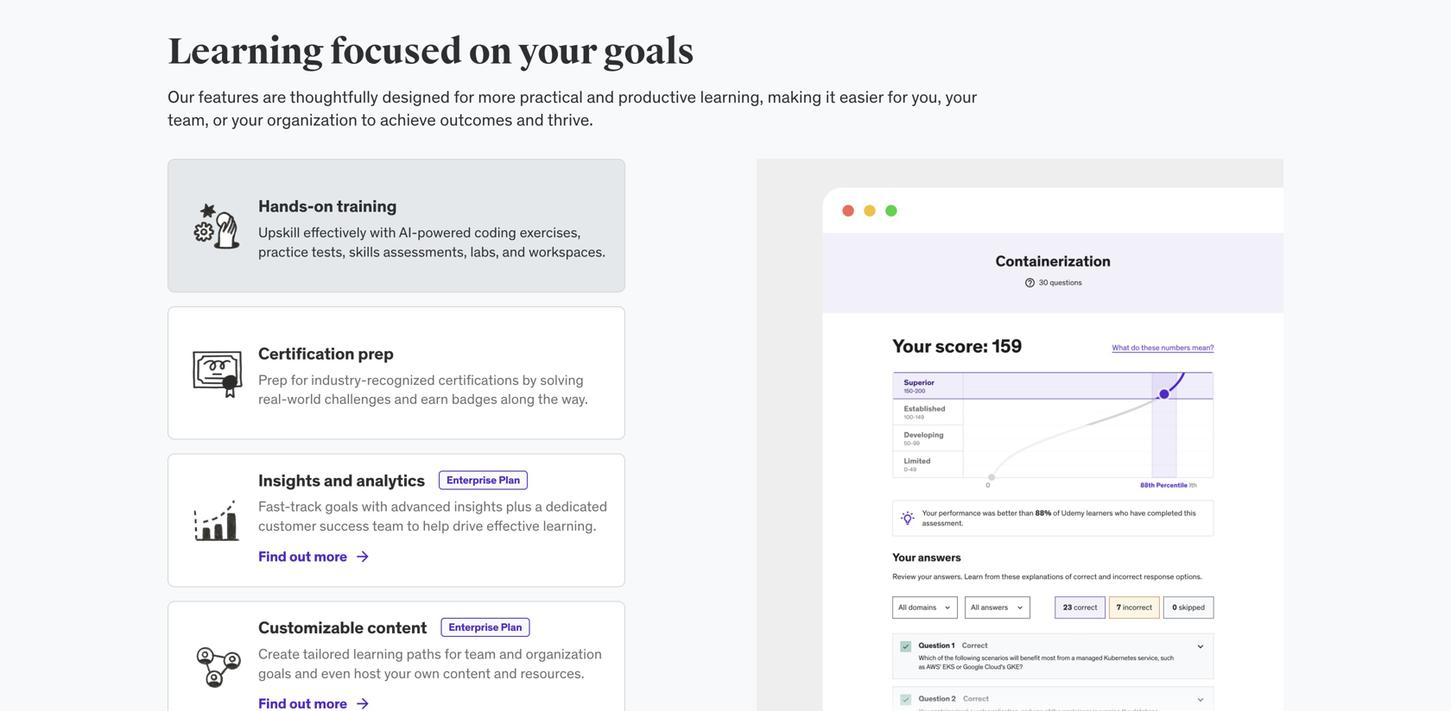 Task type: describe. For each thing, give the bounding box(es) containing it.
and inside hands-on training upskill effectively with ai-powered coding exercises, practice tests, skills assessments, labs, and workspaces.
[[502, 243, 525, 261]]

upskill
[[258, 224, 300, 241]]

success
[[320, 517, 369, 535]]

0 vertical spatial content
[[367, 618, 427, 638]]

insights and analytics tab
[[168, 454, 625, 588]]

host
[[354, 665, 381, 683]]

resources.
[[520, 665, 584, 683]]

coding
[[474, 224, 516, 241]]

earn
[[421, 391, 448, 408]]

learning
[[353, 646, 403, 663]]

certification prep prep for industry-recognized certifications by solving real-world challenges and earn badges along the way.
[[258, 343, 588, 408]]

team inside create tailored learning paths for team and organization goals and even host your own content and resources.
[[465, 646, 496, 663]]

certification
[[258, 343, 355, 364]]

screenshot of the learner metrics interface image
[[757, 159, 1284, 712]]

a
[[535, 498, 542, 516]]

plan for customizable content
[[501, 621, 522, 635]]

badges
[[452, 391, 497, 408]]

achieve
[[380, 109, 436, 130]]

track
[[290, 498, 322, 516]]

enterprise plan for insights and analytics
[[447, 474, 520, 487]]

insights and analytics
[[258, 470, 425, 491]]

2 horizontal spatial goals
[[604, 29, 694, 74]]

hands-on training tab
[[168, 159, 625, 293]]

practical
[[520, 86, 583, 107]]

exercises,
[[520, 224, 581, 241]]

making
[[768, 86, 822, 107]]

with inside hands-on training upskill effectively with ai-powered coding exercises, practice tests, skills assessments, labs, and workspaces.
[[370, 224, 396, 241]]

assessments,
[[383, 243, 467, 261]]

goals inside create tailored learning paths for team and organization goals and even host your own content and resources.
[[258, 665, 291, 683]]

goals inside fast-track goals with advanced insights plus a dedicated customer success team to help drive effective learning.
[[325, 498, 358, 516]]

find out more link
[[258, 536, 371, 578]]

you,
[[912, 86, 942, 107]]

help
[[423, 517, 449, 535]]

thrive.
[[548, 109, 593, 130]]

for inside "certification prep prep for industry-recognized certifications by solving real-world challenges and earn badges along the way."
[[291, 371, 308, 389]]

recognized
[[367, 371, 435, 389]]

more inside "our features are thoughtfully designed for more practical and productive learning, making it easier for you, your team, or your organization to achieve outcomes and thrive."
[[478, 86, 516, 107]]

dedicated
[[546, 498, 607, 516]]

effective
[[487, 517, 540, 535]]

prep
[[358, 343, 394, 364]]

ai-
[[399, 224, 417, 241]]

designed
[[382, 86, 450, 107]]

effectively
[[303, 224, 367, 241]]

certification prep tab
[[168, 306, 625, 440]]

to inside fast-track goals with advanced insights plus a dedicated customer success team to help drive effective learning.
[[407, 517, 419, 535]]

on inside hands-on training upskill effectively with ai-powered coding exercises, practice tests, skills assessments, labs, and workspaces.
[[314, 196, 333, 216]]

world
[[287, 391, 321, 408]]

practice
[[258, 243, 308, 261]]

skills
[[349, 243, 380, 261]]

learning focused on your goals
[[168, 29, 694, 74]]

are
[[263, 86, 286, 107]]

learning.
[[543, 517, 596, 535]]

tests,
[[312, 243, 346, 261]]

own
[[414, 665, 440, 683]]

even
[[321, 665, 351, 683]]

real-
[[258, 391, 287, 408]]

certifications
[[438, 371, 519, 389]]

focused
[[330, 29, 462, 74]]

organization inside create tailored learning paths for team and organization goals and even host your own content and resources.
[[526, 646, 602, 663]]

1 horizontal spatial on
[[469, 29, 512, 74]]

team,
[[168, 109, 209, 130]]

hands-on training upskill effectively with ai-powered coding exercises, practice tests, skills assessments, labs, and workspaces.
[[258, 196, 606, 261]]

industry-
[[311, 371, 367, 389]]

plus
[[506, 498, 532, 516]]

learning
[[168, 29, 324, 74]]



Task type: locate. For each thing, give the bounding box(es) containing it.
enterprise up insights on the bottom of the page
[[447, 474, 497, 487]]

it
[[826, 86, 836, 107]]

0 horizontal spatial team
[[372, 517, 404, 535]]

more inside "link"
[[314, 548, 347, 566]]

find
[[258, 548, 287, 566]]

for up world
[[291, 371, 308, 389]]

small image down host
[[354, 696, 371, 712]]

for up outcomes
[[454, 86, 474, 107]]

along
[[501, 391, 535, 408]]

enterprise for insights and analytics
[[447, 474, 497, 487]]

easier
[[840, 86, 884, 107]]

goals down create
[[258, 665, 291, 683]]

small image down success
[[354, 548, 371, 566]]

advanced
[[391, 498, 451, 516]]

our
[[168, 86, 194, 107]]

and down recognized
[[394, 391, 417, 408]]

outcomes
[[440, 109, 513, 130]]

0 vertical spatial more
[[478, 86, 516, 107]]

team
[[372, 517, 404, 535], [465, 646, 496, 663]]

drive
[[453, 517, 483, 535]]

out
[[289, 548, 311, 566]]

for inside create tailored learning paths for team and organization goals and even host your own content and resources.
[[445, 646, 462, 663]]

analytics
[[356, 470, 425, 491]]

insights
[[454, 498, 503, 516]]

your right or
[[231, 109, 263, 130]]

0 horizontal spatial goals
[[258, 665, 291, 683]]

by
[[522, 371, 537, 389]]

enterprise plan for customizable content
[[449, 621, 522, 635]]

organization down thoughtfully
[[267, 109, 358, 130]]

challenges
[[325, 391, 391, 408]]

0 horizontal spatial more
[[314, 548, 347, 566]]

0 vertical spatial organization
[[267, 109, 358, 130]]

enterprise plan up insights on the bottom of the page
[[447, 474, 520, 487]]

productive
[[618, 86, 696, 107]]

way.
[[562, 391, 588, 408]]

your inside create tailored learning paths for team and organization goals and even host your own content and resources.
[[384, 665, 411, 683]]

0 vertical spatial on
[[469, 29, 512, 74]]

team inside fast-track goals with advanced insights plus a dedicated customer success team to help drive effective learning.
[[372, 517, 404, 535]]

0 vertical spatial enterprise plan
[[447, 474, 520, 487]]

goals up productive
[[604, 29, 694, 74]]

2 vertical spatial goals
[[258, 665, 291, 683]]

1 vertical spatial enterprise plan
[[449, 621, 522, 635]]

plan up resources.
[[501, 621, 522, 635]]

on up outcomes
[[469, 29, 512, 74]]

1 vertical spatial organization
[[526, 646, 602, 663]]

tailored
[[303, 646, 350, 663]]

paths
[[407, 646, 441, 663]]

or
[[213, 109, 227, 130]]

to inside "our features are thoughtfully designed for more practical and productive learning, making it easier for you, your team, or your organization to achieve outcomes and thrive."
[[361, 109, 376, 130]]

content
[[367, 618, 427, 638], [443, 665, 491, 683]]

fast-
[[258, 498, 290, 516]]

0 horizontal spatial content
[[367, 618, 427, 638]]

to
[[361, 109, 376, 130], [407, 517, 419, 535]]

1 horizontal spatial goals
[[325, 498, 358, 516]]

1 vertical spatial with
[[362, 498, 388, 516]]

plan inside 'insights and analytics' tab
[[499, 474, 520, 487]]

1 horizontal spatial organization
[[526, 646, 602, 663]]

for left you, on the top
[[888, 86, 908, 107]]

1 vertical spatial to
[[407, 517, 419, 535]]

enterprise up create tailored learning paths for team and organization goals and even host your own content and resources.
[[449, 621, 499, 635]]

labs,
[[470, 243, 499, 261]]

goals
[[604, 29, 694, 74], [325, 498, 358, 516], [258, 665, 291, 683]]

1 vertical spatial small image
[[354, 696, 371, 712]]

more right 'out'
[[314, 548, 347, 566]]

with inside fast-track goals with advanced insights plus a dedicated customer success team to help drive effective learning.
[[362, 498, 388, 516]]

1 vertical spatial content
[[443, 665, 491, 683]]

fast-track goals with advanced insights plus a dedicated customer success team to help drive effective learning.
[[258, 498, 607, 535]]

create
[[258, 646, 300, 663]]

insights
[[258, 470, 320, 491]]

and down practical at left top
[[517, 109, 544, 130]]

0 vertical spatial enterprise
[[447, 474, 497, 487]]

and inside tab
[[324, 470, 353, 491]]

enterprise inside customizable content tab
[[449, 621, 499, 635]]

prep
[[258, 371, 288, 389]]

and up thrive.
[[587, 86, 614, 107]]

to down advanced
[[407, 517, 419, 535]]

with
[[370, 224, 396, 241], [362, 498, 388, 516]]

with left ai-
[[370, 224, 396, 241]]

learning focused on your goals tab list
[[168, 159, 625, 712]]

organization up resources.
[[526, 646, 602, 663]]

0 vertical spatial to
[[361, 109, 376, 130]]

plan up plus
[[499, 474, 520, 487]]

0 vertical spatial small image
[[354, 548, 371, 566]]

solving
[[540, 371, 584, 389]]

0 horizontal spatial on
[[314, 196, 333, 216]]

1 vertical spatial plan
[[501, 621, 522, 635]]

team right paths
[[465, 646, 496, 663]]

0 horizontal spatial organization
[[267, 109, 358, 130]]

find out more
[[258, 548, 347, 566]]

and left resources.
[[494, 665, 517, 683]]

and up success
[[324, 470, 353, 491]]

and up resources.
[[499, 646, 522, 663]]

your right you, on the top
[[946, 86, 977, 107]]

to left achieve
[[361, 109, 376, 130]]

small image for content
[[354, 696, 371, 712]]

enterprise plan
[[447, 474, 520, 487], [449, 621, 522, 635]]

with down the analytics
[[362, 498, 388, 516]]

and down the coding
[[502, 243, 525, 261]]

your down learning
[[384, 665, 411, 683]]

small image inside customizable content tab
[[354, 696, 371, 712]]

0 vertical spatial goals
[[604, 29, 694, 74]]

small image for and
[[354, 548, 371, 566]]

your
[[518, 29, 597, 74], [946, 86, 977, 107], [231, 109, 263, 130], [384, 665, 411, 683]]

enterprise plan inside customizable content tab
[[449, 621, 522, 635]]

1 small image from the top
[[354, 548, 371, 566]]

learning,
[[700, 86, 764, 107]]

more
[[478, 86, 516, 107], [314, 548, 347, 566]]

and inside "certification prep prep for industry-recognized certifications by solving real-world challenges and earn badges along the way."
[[394, 391, 417, 408]]

plan for insights and analytics
[[499, 474, 520, 487]]

1 horizontal spatial content
[[443, 665, 491, 683]]

content up learning
[[367, 618, 427, 638]]

on up effectively
[[314, 196, 333, 216]]

content right own
[[443, 665, 491, 683]]

0 horizontal spatial to
[[361, 109, 376, 130]]

0 vertical spatial plan
[[499, 474, 520, 487]]

thoughtfully
[[290, 86, 378, 107]]

0 vertical spatial team
[[372, 517, 404, 535]]

training
[[337, 196, 397, 216]]

features
[[198, 86, 259, 107]]

the
[[538, 391, 558, 408]]

enterprise inside 'insights and analytics' tab
[[447, 474, 497, 487]]

1 vertical spatial team
[[465, 646, 496, 663]]

enterprise
[[447, 474, 497, 487], [449, 621, 499, 635]]

goals up success
[[325, 498, 358, 516]]

plan inside customizable content tab
[[501, 621, 522, 635]]

small image inside find out more "link"
[[354, 548, 371, 566]]

2 small image from the top
[[354, 696, 371, 712]]

for right paths
[[445, 646, 462, 663]]

customizable
[[258, 618, 364, 638]]

small image
[[354, 548, 371, 566], [354, 696, 371, 712]]

1 horizontal spatial to
[[407, 517, 419, 535]]

plan
[[499, 474, 520, 487], [501, 621, 522, 635]]

and
[[587, 86, 614, 107], [517, 109, 544, 130], [502, 243, 525, 261], [394, 391, 417, 408], [324, 470, 353, 491], [499, 646, 522, 663], [295, 665, 318, 683], [494, 665, 517, 683]]

1 horizontal spatial team
[[465, 646, 496, 663]]

0 vertical spatial with
[[370, 224, 396, 241]]

hands-
[[258, 196, 314, 216]]

customizable content tab
[[168, 602, 625, 712]]

1 horizontal spatial more
[[478, 86, 516, 107]]

powered
[[417, 224, 471, 241]]

organization inside "our features are thoughtfully designed for more practical and productive learning, making it easier for you, your team, or your organization to achieve outcomes and thrive."
[[267, 109, 358, 130]]

content inside create tailored learning paths for team and organization goals and even host your own content and resources.
[[443, 665, 491, 683]]

organization
[[267, 109, 358, 130], [526, 646, 602, 663]]

enterprise for customizable content
[[449, 621, 499, 635]]

on
[[469, 29, 512, 74], [314, 196, 333, 216]]

more up outcomes
[[478, 86, 516, 107]]

team down advanced
[[372, 517, 404, 535]]

customizable content
[[258, 618, 427, 638]]

our features are thoughtfully designed for more practical and productive learning, making it easier for you, your team, or your organization to achieve outcomes and thrive.
[[168, 86, 977, 130]]

for
[[454, 86, 474, 107], [888, 86, 908, 107], [291, 371, 308, 389], [445, 646, 462, 663]]

create tailored learning paths for team and organization goals and even host your own content and resources.
[[258, 646, 602, 683]]

1 vertical spatial enterprise
[[449, 621, 499, 635]]

1 vertical spatial goals
[[325, 498, 358, 516]]

your up practical at left top
[[518, 29, 597, 74]]

workspaces.
[[529, 243, 606, 261]]

customer
[[258, 517, 316, 535]]

and down tailored
[[295, 665, 318, 683]]

1 vertical spatial more
[[314, 548, 347, 566]]

enterprise plan up create tailored learning paths for team and organization goals and even host your own content and resources.
[[449, 621, 522, 635]]

1 vertical spatial on
[[314, 196, 333, 216]]

enterprise plan inside 'insights and analytics' tab
[[447, 474, 520, 487]]



Task type: vqa. For each thing, say whether or not it's contained in the screenshot.
powered
yes



